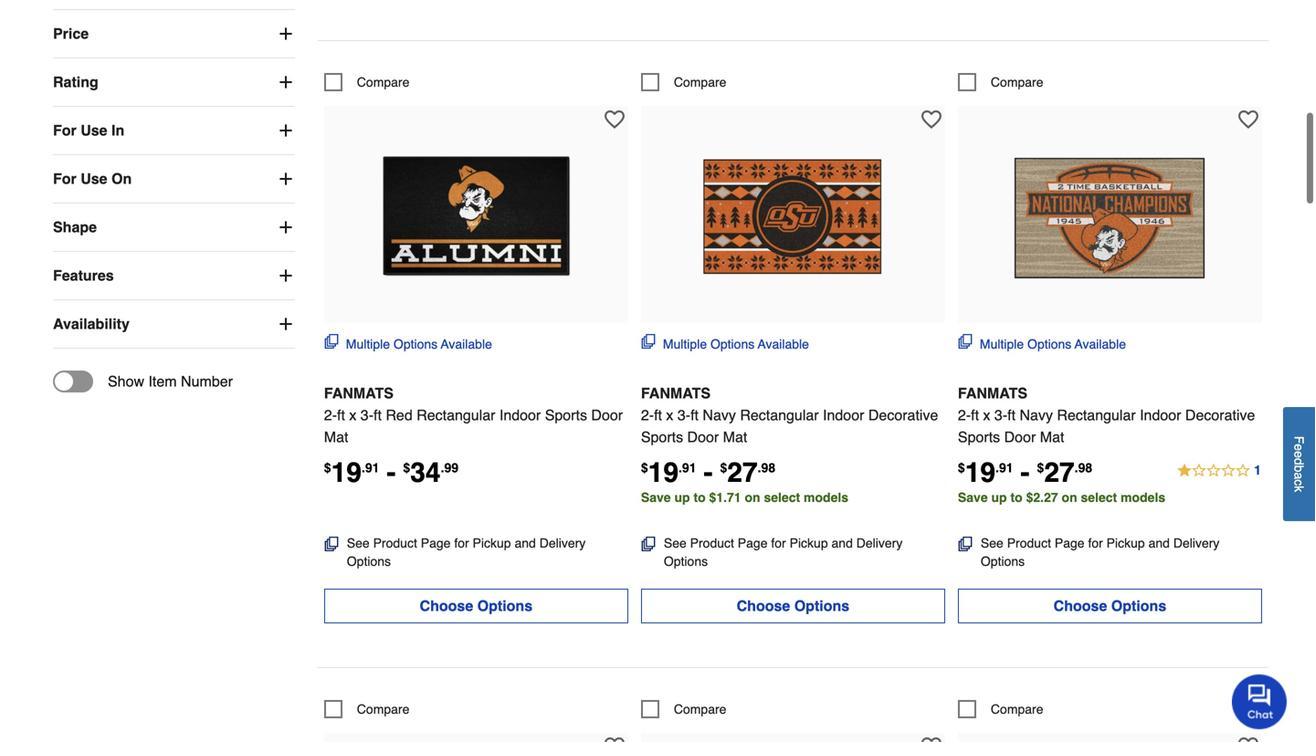 Task type: describe. For each thing, give the bounding box(es) containing it.
1 27 from the left
[[728, 457, 758, 489]]

red
[[386, 407, 413, 424]]

$1.71
[[710, 491, 742, 505]]

1 see product page for pickup and delivery options from the left
[[347, 536, 586, 569]]

shape
[[53, 219, 97, 236]]

3- inside fanmats 2-ft x 3-ft red rectangular indoor sports door mat
[[361, 407, 374, 424]]

1 fanmats 2-ft x 3-ft navy rectangular indoor decorative sports door mat image from the left
[[693, 115, 894, 316]]

2 see from the left
[[664, 536, 687, 551]]

multiple options available for fanmats 2-ft x 3-ft red rectangular indoor sports door mat 'image'
[[346, 337, 492, 352]]

b
[[1292, 466, 1307, 473]]

fanmats inside fanmats 2-ft x 3-ft red rectangular indoor sports door mat
[[324, 385, 394, 402]]

2 $ from the left
[[403, 461, 410, 475]]

2 heart outline image from the left
[[1239, 110, 1259, 130]]

3 pickup from the left
[[1107, 536, 1145, 551]]

choose options for 1st the choose options link from the left
[[420, 598, 533, 615]]

in
[[111, 122, 124, 139]]

4 ft from the left
[[691, 407, 699, 424]]

1 - from the left
[[387, 457, 396, 489]]

$2.27
[[1027, 491, 1059, 505]]

2 rectangular from the left
[[740, 407, 819, 424]]

3 rectangular from the left
[[1057, 407, 1136, 424]]

multiple options available link for 1st fanmats 2-ft x 3-ft navy rectangular indoor decorative sports door mat image from right
[[958, 334, 1127, 353]]

3 - from the left
[[1021, 457, 1030, 489]]

item
[[148, 373, 177, 390]]

shape button
[[53, 204, 295, 251]]

rating button
[[53, 59, 295, 106]]

2 mat from the left
[[723, 429, 748, 446]]

select for $1.71
[[764, 491, 801, 505]]

1 horizontal spatial door
[[688, 429, 719, 446]]

6 ft from the left
[[1008, 407, 1016, 424]]

3 indoor from the left
[[1140, 407, 1182, 424]]

1 for from the left
[[454, 536, 469, 551]]

plus image for price
[[277, 25, 295, 43]]

models for save up to $1.71 on select models
[[804, 491, 849, 505]]

show item number
[[108, 373, 233, 390]]

4 $ from the left
[[720, 461, 728, 475]]

2 fanmats from the left
[[641, 385, 711, 402]]

1 e from the top
[[1292, 444, 1307, 451]]

multiple for 1st fanmats 2-ft x 3-ft navy rectangular indoor decorative sports door mat image from right
[[980, 337, 1024, 352]]

models for save up to $2.27 on select models
[[1121, 491, 1166, 505]]

3 x from the left
[[984, 407, 991, 424]]

2 $19.91-$27.98 element from the left
[[958, 457, 1093, 489]]

3 $ from the left
[[641, 461, 648, 475]]

save up to $1.71 on select models
[[641, 491, 849, 505]]

2 fanmats 2-ft x 3-ft navy rectangular indoor decorative sports door mat from the left
[[958, 385, 1256, 446]]

1 star image
[[1177, 460, 1263, 482]]

3 see from the left
[[981, 536, 1004, 551]]

3 .91 from the left
[[996, 461, 1014, 475]]

2 horizontal spatial sports
[[958, 429, 1001, 446]]

2 indoor from the left
[[823, 407, 865, 424]]

3 delivery from the left
[[1174, 536, 1220, 551]]

.91 inside the $ 19 .91 - $ 34 .99
[[362, 461, 380, 475]]

$ 19 .91 - $ 34 .99
[[324, 457, 459, 489]]

choose options for 2nd the choose options link from right
[[737, 598, 850, 615]]

3 for from the left
[[1089, 536, 1104, 551]]

up for $2.27
[[992, 491, 1007, 505]]

choose options for 1st the choose options link from right
[[1054, 598, 1167, 615]]

1
[[1255, 463, 1262, 478]]

5 ft from the left
[[971, 407, 980, 424]]

5000030889 element
[[641, 701, 727, 719]]

available for multiple options available link associated with first fanmats 2-ft x 3-ft navy rectangular indoor decorative sports door mat image from left
[[758, 337, 809, 352]]

chat invite button image
[[1233, 674, 1288, 730]]

multiple for first fanmats 2-ft x 3-ft navy rectangular indoor decorative sports door mat image from left
[[663, 337, 707, 352]]

show item number element
[[53, 371, 233, 393]]

1 decorative from the left
[[869, 407, 939, 424]]

availability button
[[53, 301, 295, 348]]

plus image for for use on
[[277, 170, 295, 188]]

multiple for fanmats 2-ft x 3-ft red rectangular indoor sports door mat 'image'
[[346, 337, 390, 352]]

save up to $2.27 on select models
[[958, 491, 1166, 505]]

3 page from the left
[[1055, 536, 1085, 551]]

2 page from the left
[[738, 536, 768, 551]]

5000031369 element
[[958, 73, 1044, 91]]

2 choose options link from the left
[[641, 589, 946, 624]]

3 2- from the left
[[958, 407, 971, 424]]

3 product from the left
[[1008, 536, 1052, 551]]

2 $ 19 .91 - $ 27 .98 from the left
[[958, 457, 1093, 489]]

k
[[1292, 486, 1307, 493]]

2 and from the left
[[832, 536, 853, 551]]

multiple options available for first fanmats 2-ft x 3-ft navy rectangular indoor decorative sports door mat image from left
[[663, 337, 809, 352]]

2 x from the left
[[666, 407, 674, 424]]

for for for use in
[[53, 122, 77, 139]]

1 pickup from the left
[[473, 536, 511, 551]]

2 choose from the left
[[737, 598, 791, 615]]

3 mat from the left
[[1040, 429, 1065, 446]]

1 ft from the left
[[337, 407, 345, 424]]

features
[[53, 267, 114, 284]]

3 and from the left
[[1149, 536, 1170, 551]]

1 product from the left
[[373, 536, 417, 551]]

.98 for first $19.91-$27.98 element
[[758, 461, 776, 475]]

plus image for features
[[277, 267, 295, 285]]

save for save up to $2.27 on select models
[[958, 491, 988, 505]]

3 see product page for pickup and delivery options from the left
[[981, 536, 1220, 569]]

2 product from the left
[[690, 536, 735, 551]]

2 ft from the left
[[374, 407, 382, 424]]

on for $1.71
[[745, 491, 761, 505]]

show
[[108, 373, 144, 390]]

2 decorative from the left
[[1186, 407, 1256, 424]]

2 3- from the left
[[678, 407, 691, 424]]

2 see product page for pickup and delivery options from the left
[[664, 536, 903, 569]]

1 and from the left
[[515, 536, 536, 551]]

compare for 3596646 element
[[991, 703, 1044, 717]]

.99
[[441, 461, 459, 475]]



Task type: vqa. For each thing, say whether or not it's contained in the screenshot.
2nd x from the right
yes



Task type: locate. For each thing, give the bounding box(es) containing it.
2 horizontal spatial mat
[[1040, 429, 1065, 446]]

1 horizontal spatial pickup
[[790, 536, 828, 551]]

x inside fanmats 2-ft x 3-ft red rectangular indoor sports door mat
[[349, 407, 357, 424]]

1 horizontal spatial fanmats
[[641, 385, 711, 402]]

2 horizontal spatial rectangular
[[1057, 407, 1136, 424]]

compare inside '5000025579' element
[[357, 75, 410, 89]]

0 vertical spatial plus image
[[277, 170, 295, 188]]

1 horizontal spatial navy
[[1020, 407, 1053, 424]]

models
[[804, 491, 849, 505], [1121, 491, 1166, 505]]

for
[[53, 122, 77, 139], [53, 170, 77, 187]]

fanmats 2-ft x 3-ft navy rectangular indoor decorative sports door mat
[[641, 385, 939, 446], [958, 385, 1256, 446]]

plus image for for use in
[[277, 122, 295, 140]]

5000031095 element
[[324, 701, 410, 719]]

0 horizontal spatial models
[[804, 491, 849, 505]]

0 horizontal spatial 27
[[728, 457, 758, 489]]

page down "34"
[[421, 536, 451, 551]]

1 horizontal spatial multiple
[[663, 337, 707, 352]]

1 vertical spatial for
[[53, 170, 77, 187]]

use for in
[[81, 122, 107, 139]]

plus image for availability
[[277, 315, 295, 334]]

indoor
[[500, 407, 541, 424], [823, 407, 865, 424], [1140, 407, 1182, 424]]

0 horizontal spatial product
[[373, 536, 417, 551]]

compare inside 5000030889 element
[[674, 703, 727, 717]]

plus image inside the availability button
[[277, 315, 295, 334]]

27 up 'save up to $2.27 on select models'
[[1045, 457, 1075, 489]]

1 horizontal spatial product
[[690, 536, 735, 551]]

to
[[694, 491, 706, 505], [1011, 491, 1023, 505]]

compare inside the 5000031369 element
[[991, 75, 1044, 89]]

19 up 'save up to $2.27 on select models'
[[966, 457, 996, 489]]

0 horizontal spatial fanmats 2-ft x 3-ft navy rectangular indoor decorative sports door mat
[[641, 385, 939, 446]]

$ 19 .91 - $ 27 .98 up $1.71
[[641, 457, 776, 489]]

sports inside fanmats 2-ft x 3-ft red rectangular indoor sports door mat
[[545, 407, 587, 424]]

2 plus image from the top
[[277, 73, 295, 91]]

e
[[1292, 444, 1307, 451], [1292, 451, 1307, 458]]

0 horizontal spatial $ 19 .91 - $ 27 .98
[[641, 457, 776, 489]]

options
[[394, 337, 438, 352], [711, 337, 755, 352], [1028, 337, 1072, 352], [347, 555, 391, 569], [664, 555, 708, 569], [981, 555, 1025, 569], [478, 598, 533, 615], [795, 598, 850, 615], [1112, 598, 1167, 615]]

fanmats 2-ft x 3-ft red rectangular indoor sports door mat image
[[376, 115, 577, 316]]

to left $2.27
[[1011, 491, 1023, 505]]

0 horizontal spatial multiple options available link
[[324, 334, 492, 353]]

1 for from the top
[[53, 122, 77, 139]]

.91
[[362, 461, 380, 475], [679, 461, 697, 475], [996, 461, 1014, 475]]

0 horizontal spatial available
[[441, 337, 492, 352]]

5 $ from the left
[[958, 461, 966, 475]]

0 horizontal spatial save
[[641, 491, 671, 505]]

multiple options available
[[346, 337, 492, 352], [663, 337, 809, 352], [980, 337, 1127, 352]]

1 horizontal spatial page
[[738, 536, 768, 551]]

1 2- from the left
[[324, 407, 337, 424]]

1 multiple options available from the left
[[346, 337, 492, 352]]

2 horizontal spatial x
[[984, 407, 991, 424]]

for
[[454, 536, 469, 551], [772, 536, 786, 551], [1089, 536, 1104, 551]]

.91 up "save up to $1.71 on select models"
[[679, 461, 697, 475]]

rectangular inside fanmats 2-ft x 3-ft red rectangular indoor sports door mat
[[417, 407, 496, 424]]

1 see from the left
[[347, 536, 370, 551]]

c
[[1292, 480, 1307, 486]]

rating
[[53, 74, 98, 91]]

see product page for pickup and delivery options down 'save up to $2.27 on select models'
[[981, 536, 1220, 569]]

save
[[641, 491, 671, 505], [958, 491, 988, 505]]

3 plus image from the top
[[277, 122, 295, 140]]

select right $2.27
[[1081, 491, 1118, 505]]

pickup
[[473, 536, 511, 551], [790, 536, 828, 551], [1107, 536, 1145, 551]]

1 plus image from the top
[[277, 25, 295, 43]]

1 choose options from the left
[[420, 598, 533, 615]]

see down "save up to $1.71 on select models"
[[664, 536, 687, 551]]

on
[[745, 491, 761, 505], [1062, 491, 1078, 505]]

for for for use on
[[53, 170, 77, 187]]

1 indoor from the left
[[500, 407, 541, 424]]

see product page for pickup and delivery options down the .99
[[347, 536, 586, 569]]

price button
[[53, 10, 295, 58]]

2 pickup from the left
[[790, 536, 828, 551]]

product down $2.27
[[1008, 536, 1052, 551]]

choose
[[420, 598, 473, 615], [737, 598, 791, 615], [1054, 598, 1108, 615]]

0 horizontal spatial pickup
[[473, 536, 511, 551]]

0 horizontal spatial choose
[[420, 598, 473, 615]]

.91 up 'save up to $2.27 on select models'
[[996, 461, 1014, 475]]

1 horizontal spatial multiple options available link
[[641, 334, 809, 353]]

multiple options available link
[[324, 334, 492, 353], [641, 334, 809, 353], [958, 334, 1127, 353]]

multiple
[[346, 337, 390, 352], [663, 337, 707, 352], [980, 337, 1024, 352]]

navy up $2.27
[[1020, 407, 1053, 424]]

1 horizontal spatial 2-
[[641, 407, 654, 424]]

navy up $1.71
[[703, 407, 736, 424]]

0 horizontal spatial choose options
[[420, 598, 533, 615]]

2 27 from the left
[[1045, 457, 1075, 489]]

0 horizontal spatial door
[[592, 407, 623, 424]]

compare for the 5000031369 element
[[991, 75, 1044, 89]]

2 use from the top
[[81, 170, 107, 187]]

$19.91-$27.98 element up $2.27
[[958, 457, 1093, 489]]

a
[[1292, 473, 1307, 480]]

0 horizontal spatial $19.91-$27.98 element
[[641, 457, 776, 489]]

0 horizontal spatial see
[[347, 536, 370, 551]]

plus image for rating
[[277, 73, 295, 91]]

0 horizontal spatial fanmats
[[324, 385, 394, 402]]

plus image inside for use in button
[[277, 122, 295, 140]]

0 horizontal spatial heart outline image
[[605, 110, 625, 130]]

.91 left "34"
[[362, 461, 380, 475]]

1 horizontal spatial mat
[[723, 429, 748, 446]]

0 horizontal spatial select
[[764, 491, 801, 505]]

multiple options available link for fanmats 2-ft x 3-ft red rectangular indoor sports door mat 'image'
[[324, 334, 492, 353]]

1 rectangular from the left
[[417, 407, 496, 424]]

19 for $19.91-$34.99 element on the left bottom of page
[[331, 457, 362, 489]]

1 horizontal spatial to
[[1011, 491, 1023, 505]]

.98 for first $19.91-$27.98 element from the right
[[1075, 461, 1093, 475]]

1 horizontal spatial x
[[666, 407, 674, 424]]

see down $19.91-$34.99 element on the left bottom of page
[[347, 536, 370, 551]]

2 save from the left
[[958, 491, 988, 505]]

up
[[675, 491, 690, 505], [992, 491, 1007, 505]]

19 for first $19.91-$27.98 element
[[648, 457, 679, 489]]

available for multiple options available link related to fanmats 2-ft x 3-ft red rectangular indoor sports door mat 'image'
[[441, 337, 492, 352]]

2 horizontal spatial 3-
[[995, 407, 1008, 424]]

mat inside fanmats 2-ft x 3-ft red rectangular indoor sports door mat
[[324, 429, 349, 446]]

0 horizontal spatial 2-
[[324, 407, 337, 424]]

1 horizontal spatial delivery
[[857, 536, 903, 551]]

2 horizontal spatial and
[[1149, 536, 1170, 551]]

1 fanmats 2-ft x 3-ft navy rectangular indoor decorative sports door mat from the left
[[641, 385, 939, 446]]

and
[[515, 536, 536, 551], [832, 536, 853, 551], [1149, 536, 1170, 551]]

rectangular up 'save up to $2.27 on select models'
[[1057, 407, 1136, 424]]

plus image inside shape button
[[277, 218, 295, 237]]

plus image inside rating button
[[277, 73, 295, 91]]

2 multiple options available link from the left
[[641, 334, 809, 353]]

product down the $ 19 .91 - $ 34 .99
[[373, 536, 417, 551]]

$ 19 .91 - $ 27 .98 up $2.27
[[958, 457, 1093, 489]]

x
[[349, 407, 357, 424], [666, 407, 674, 424], [984, 407, 991, 424]]

1 horizontal spatial models
[[1121, 491, 1166, 505]]

2 for from the top
[[53, 170, 77, 187]]

1 horizontal spatial see
[[664, 536, 687, 551]]

1 horizontal spatial decorative
[[1186, 407, 1256, 424]]

door inside fanmats 2-ft x 3-ft red rectangular indoor sports door mat
[[592, 407, 623, 424]]

2 multiple from the left
[[663, 337, 707, 352]]

ft
[[337, 407, 345, 424], [374, 407, 382, 424], [654, 407, 662, 424], [691, 407, 699, 424], [971, 407, 980, 424], [1008, 407, 1016, 424]]

mat
[[324, 429, 349, 446], [723, 429, 748, 446], [1040, 429, 1065, 446]]

1 horizontal spatial save
[[958, 491, 988, 505]]

2 horizontal spatial indoor
[[1140, 407, 1182, 424]]

2 horizontal spatial .91
[[996, 461, 1014, 475]]

0 vertical spatial for
[[53, 122, 77, 139]]

2 for from the left
[[772, 536, 786, 551]]

product down $1.71
[[690, 536, 735, 551]]

compare
[[357, 75, 410, 89], [674, 75, 727, 89], [991, 75, 1044, 89], [357, 703, 410, 717], [674, 703, 727, 717], [991, 703, 1044, 717]]

1 horizontal spatial fanmats 2-ft x 3-ft navy rectangular indoor decorative sports door mat
[[958, 385, 1256, 446]]

2 horizontal spatial multiple
[[980, 337, 1024, 352]]

to for $2.27
[[1011, 491, 1023, 505]]

2 select from the left
[[1081, 491, 1118, 505]]

0 horizontal spatial .98
[[758, 461, 776, 475]]

0 horizontal spatial mat
[[324, 429, 349, 446]]

1 $ 19 .91 - $ 27 .98 from the left
[[641, 457, 776, 489]]

1 delivery from the left
[[540, 536, 586, 551]]

f
[[1292, 436, 1307, 444]]

1 vertical spatial use
[[81, 170, 107, 187]]

3 choose options link from the left
[[958, 589, 1263, 624]]

2 horizontal spatial door
[[1005, 429, 1036, 446]]

$ 19 .91 - $ 27 .98
[[641, 457, 776, 489], [958, 457, 1093, 489]]

plus image
[[277, 170, 295, 188], [277, 218, 295, 237], [277, 267, 295, 285]]

e up d
[[1292, 444, 1307, 451]]

2- inside fanmats 2-ft x 3-ft red rectangular indoor sports door mat
[[324, 407, 337, 424]]

save left $1.71
[[641, 491, 671, 505]]

plus image inside price button
[[277, 25, 295, 43]]

up for $1.71
[[675, 491, 690, 505]]

save left $2.27
[[958, 491, 988, 505]]

0 horizontal spatial fanmats 2-ft x 3-ft navy rectangular indoor decorative sports door mat image
[[693, 115, 894, 316]]

1 .91 from the left
[[362, 461, 380, 475]]

4 plus image from the top
[[277, 315, 295, 334]]

rectangular
[[417, 407, 496, 424], [740, 407, 819, 424], [1057, 407, 1136, 424]]

1 horizontal spatial on
[[1062, 491, 1078, 505]]

2 horizontal spatial pickup
[[1107, 536, 1145, 551]]

3 multiple from the left
[[980, 337, 1024, 352]]

2 horizontal spatial available
[[1075, 337, 1127, 352]]

select for $2.27
[[1081, 491, 1118, 505]]

2 horizontal spatial choose options
[[1054, 598, 1167, 615]]

3 fanmats from the left
[[958, 385, 1028, 402]]

1 horizontal spatial -
[[704, 457, 713, 489]]

0 horizontal spatial .91
[[362, 461, 380, 475]]

19 left "34"
[[331, 457, 362, 489]]

1 save from the left
[[641, 491, 671, 505]]

see
[[347, 536, 370, 551], [664, 536, 687, 551], [981, 536, 1004, 551]]

delivery
[[540, 536, 586, 551], [857, 536, 903, 551], [1174, 536, 1220, 551]]

1 choose from the left
[[420, 598, 473, 615]]

1 page from the left
[[421, 536, 451, 551]]

1 horizontal spatial indoor
[[823, 407, 865, 424]]

d
[[1292, 458, 1307, 466]]

2 delivery from the left
[[857, 536, 903, 551]]

page down 'save up to $2.27 on select models'
[[1055, 536, 1085, 551]]

fanmats 2-ft x 3-ft navy rectangular indoor decorative sports door mat image
[[693, 115, 894, 316], [1010, 115, 1211, 316]]

page down "save up to $1.71 on select models"
[[738, 536, 768, 551]]

1 use from the top
[[81, 122, 107, 139]]

- left "34"
[[387, 457, 396, 489]]

compare inside the "5000031095" 'element'
[[357, 703, 410, 717]]

1 vertical spatial plus image
[[277, 218, 295, 237]]

5000031287 element
[[641, 73, 727, 91]]

- up $2.27
[[1021, 457, 1030, 489]]

1 select from the left
[[764, 491, 801, 505]]

choose options link
[[324, 589, 628, 624], [641, 589, 946, 624], [958, 589, 1263, 624]]

2 horizontal spatial see product page for pickup and delivery options
[[981, 536, 1220, 569]]

1 horizontal spatial select
[[1081, 491, 1118, 505]]

2 horizontal spatial for
[[1089, 536, 1104, 551]]

product
[[373, 536, 417, 551], [690, 536, 735, 551], [1008, 536, 1052, 551]]

save for save up to $1.71 on select models
[[641, 491, 671, 505]]

for use on button
[[53, 155, 295, 203]]

2 19 from the left
[[648, 457, 679, 489]]

multiple options available link for first fanmats 2-ft x 3-ft navy rectangular indoor decorative sports door mat image from left
[[641, 334, 809, 353]]

for use on
[[53, 170, 132, 187]]

to left $1.71
[[694, 491, 706, 505]]

2 horizontal spatial choose options link
[[958, 589, 1263, 624]]

1 plus image from the top
[[277, 170, 295, 188]]

for use in
[[53, 122, 124, 139]]

compare for 5000031287 element
[[674, 75, 727, 89]]

compare for the "5000031095" 'element'
[[357, 703, 410, 717]]

2 on from the left
[[1062, 491, 1078, 505]]

heart outline image
[[605, 110, 625, 130], [1239, 110, 1259, 130]]

3 multiple options available from the left
[[980, 337, 1127, 352]]

$
[[324, 461, 331, 475], [403, 461, 410, 475], [641, 461, 648, 475], [720, 461, 728, 475], [958, 461, 966, 475], [1038, 461, 1045, 475]]

1 mat from the left
[[324, 429, 349, 446]]

to for $1.71
[[694, 491, 706, 505]]

1 horizontal spatial and
[[832, 536, 853, 551]]

0 horizontal spatial x
[[349, 407, 357, 424]]

3596646 element
[[958, 701, 1044, 719]]

rectangular up "save up to $1.71 on select models"
[[740, 407, 819, 424]]

1 .98 from the left
[[758, 461, 776, 475]]

- up $1.71
[[704, 457, 713, 489]]

door
[[592, 407, 623, 424], [688, 429, 719, 446], [1005, 429, 1036, 446]]

2 horizontal spatial 19
[[966, 457, 996, 489]]

1 horizontal spatial $19.91-$27.98 element
[[958, 457, 1093, 489]]

2 .91 from the left
[[679, 461, 697, 475]]

compare inside 3596646 element
[[991, 703, 1044, 717]]

for down 'save up to $2.27 on select models'
[[1089, 536, 1104, 551]]

select
[[764, 491, 801, 505], [1081, 491, 1118, 505]]

3 choose options from the left
[[1054, 598, 1167, 615]]

1 horizontal spatial see product page for pickup and delivery options
[[664, 536, 903, 569]]

mat up $19.91-$34.99 element on the left bottom of page
[[324, 429, 349, 446]]

1 button
[[1177, 460, 1263, 482]]

1 horizontal spatial multiple options available
[[663, 337, 809, 352]]

2 horizontal spatial -
[[1021, 457, 1030, 489]]

f e e d b a c k
[[1292, 436, 1307, 493]]

1 $19.91-$27.98 element from the left
[[641, 457, 776, 489]]

.98 up "save up to $1.71 on select models"
[[758, 461, 776, 475]]

0 horizontal spatial -
[[387, 457, 396, 489]]

3 choose from the left
[[1054, 598, 1108, 615]]

on for $2.27
[[1062, 491, 1078, 505]]

indoor inside fanmats 2-ft x 3-ft red rectangular indoor sports door mat
[[500, 407, 541, 424]]

2 models from the left
[[1121, 491, 1166, 505]]

1 horizontal spatial rectangular
[[740, 407, 819, 424]]

3-
[[361, 407, 374, 424], [678, 407, 691, 424], [995, 407, 1008, 424]]

mat up "save up to $1.71 on select models"
[[723, 429, 748, 446]]

2-
[[324, 407, 337, 424], [641, 407, 654, 424], [958, 407, 971, 424]]

0 horizontal spatial delivery
[[540, 536, 586, 551]]

0 horizontal spatial multiple
[[346, 337, 390, 352]]

for down rating
[[53, 122, 77, 139]]

2 plus image from the top
[[277, 218, 295, 237]]

34
[[410, 457, 441, 489]]

0 horizontal spatial 3-
[[361, 407, 374, 424]]

availability
[[53, 316, 130, 333]]

2 horizontal spatial delivery
[[1174, 536, 1220, 551]]

-
[[387, 457, 396, 489], [704, 457, 713, 489], [1021, 457, 1030, 489]]

multiple options available for 1st fanmats 2-ft x 3-ft navy rectangular indoor decorative sports door mat image from right
[[980, 337, 1127, 352]]

compare for '5000025579' element
[[357, 75, 410, 89]]

2 up from the left
[[992, 491, 1007, 505]]

1 heart outline image from the left
[[605, 110, 625, 130]]

use left 'in'
[[81, 122, 107, 139]]

see product page for pickup and delivery options down "save up to $1.71 on select models"
[[664, 536, 903, 569]]

27 up "save up to $1.71 on select models"
[[728, 457, 758, 489]]

1 horizontal spatial choose
[[737, 598, 791, 615]]

1 choose options link from the left
[[324, 589, 628, 624]]

available for multiple options available link related to 1st fanmats 2-ft x 3-ft navy rectangular indoor decorative sports door mat image from right
[[1075, 337, 1127, 352]]

2 e from the top
[[1292, 451, 1307, 458]]

for use in button
[[53, 107, 295, 154]]

2 horizontal spatial multiple options available link
[[958, 334, 1127, 353]]

1 horizontal spatial available
[[758, 337, 809, 352]]

3 plus image from the top
[[277, 267, 295, 285]]

19 for first $19.91-$27.98 element from the right
[[966, 457, 996, 489]]

0 horizontal spatial on
[[745, 491, 761, 505]]

1 horizontal spatial $ 19 .91 - $ 27 .98
[[958, 457, 1093, 489]]

.98 up 'save up to $2.27 on select models'
[[1075, 461, 1093, 475]]

fanmats
[[324, 385, 394, 402], [641, 385, 711, 402], [958, 385, 1028, 402]]

on
[[111, 170, 132, 187]]

1 19 from the left
[[331, 457, 362, 489]]

0 horizontal spatial decorative
[[869, 407, 939, 424]]

for up shape
[[53, 170, 77, 187]]

use for on
[[81, 170, 107, 187]]

for down "save up to $1.71 on select models"
[[772, 536, 786, 551]]

fanmats 2-ft x 3-ft red rectangular indoor sports door mat
[[324, 385, 623, 446]]

f e e d b a c k button
[[1284, 407, 1316, 522]]

select right $1.71
[[764, 491, 801, 505]]

0 horizontal spatial multiple options available
[[346, 337, 492, 352]]

use left on
[[81, 170, 107, 187]]

3 multiple options available link from the left
[[958, 334, 1127, 353]]

2 horizontal spatial page
[[1055, 536, 1085, 551]]

choose options
[[420, 598, 533, 615], [737, 598, 850, 615], [1054, 598, 1167, 615]]

2 .98 from the left
[[1075, 461, 1093, 475]]

0 horizontal spatial to
[[694, 491, 706, 505]]

2 horizontal spatial multiple options available
[[980, 337, 1127, 352]]

3 available from the left
[[1075, 337, 1127, 352]]

for down the .99
[[454, 536, 469, 551]]

number
[[181, 373, 233, 390]]

decorative
[[869, 407, 939, 424], [1186, 407, 1256, 424]]

1 horizontal spatial 3-
[[678, 407, 691, 424]]

plus image
[[277, 25, 295, 43], [277, 73, 295, 91], [277, 122, 295, 140], [277, 315, 295, 334]]

27
[[728, 457, 758, 489], [1045, 457, 1075, 489]]

navy
[[703, 407, 736, 424], [1020, 407, 1053, 424]]

up left $2.27
[[992, 491, 1007, 505]]

price
[[53, 25, 89, 42]]

1 x from the left
[[349, 407, 357, 424]]

1 horizontal spatial choose options
[[737, 598, 850, 615]]

see product page for pickup and delivery options
[[347, 536, 586, 569], [664, 536, 903, 569], [981, 536, 1220, 569]]

19 up "save up to $1.71 on select models"
[[648, 457, 679, 489]]

5000025579 element
[[324, 73, 410, 91]]

3 3- from the left
[[995, 407, 1008, 424]]

1 horizontal spatial sports
[[641, 429, 684, 446]]

compare for 5000030889 element
[[674, 703, 727, 717]]

1 $ from the left
[[324, 461, 331, 475]]

1 horizontal spatial fanmats 2-ft x 3-ft navy rectangular indoor decorative sports door mat image
[[1010, 115, 1211, 316]]

2 vertical spatial plus image
[[277, 267, 295, 285]]

rectangular up the .99
[[417, 407, 496, 424]]

available
[[441, 337, 492, 352], [758, 337, 809, 352], [1075, 337, 1127, 352]]

0 horizontal spatial 19
[[331, 457, 362, 489]]

plus image inside for use on button
[[277, 170, 295, 188]]

1 models from the left
[[804, 491, 849, 505]]

plus image inside features button
[[277, 267, 295, 285]]

0 horizontal spatial see product page for pickup and delivery options
[[347, 536, 586, 569]]

compare inside 5000031287 element
[[674, 75, 727, 89]]

heart outline image
[[922, 110, 942, 130], [605, 737, 625, 743], [922, 737, 942, 743], [1239, 737, 1259, 743]]

page
[[421, 536, 451, 551], [738, 536, 768, 551], [1055, 536, 1085, 551]]

sports
[[545, 407, 587, 424], [641, 429, 684, 446], [958, 429, 1001, 446]]

2 - from the left
[[704, 457, 713, 489]]

3 ft from the left
[[654, 407, 662, 424]]

2 horizontal spatial fanmats
[[958, 385, 1028, 402]]

$19.91-$27.98 element up $1.71
[[641, 457, 776, 489]]

features button
[[53, 252, 295, 300]]

2 2- from the left
[[641, 407, 654, 424]]

2 navy from the left
[[1020, 407, 1053, 424]]

1 horizontal spatial for
[[772, 536, 786, 551]]

use
[[81, 122, 107, 139], [81, 170, 107, 187]]

0 horizontal spatial for
[[454, 536, 469, 551]]

$19.91-$27.98 element
[[641, 457, 776, 489], [958, 457, 1093, 489]]

2 horizontal spatial product
[[1008, 536, 1052, 551]]

1 horizontal spatial 27
[[1045, 457, 1075, 489]]

mat up 'save up to $2.27 on select models'
[[1040, 429, 1065, 446]]

see down 'save up to $2.27 on select models'
[[981, 536, 1004, 551]]

on right $2.27
[[1062, 491, 1078, 505]]

2 fanmats 2-ft x 3-ft navy rectangular indoor decorative sports door mat image from the left
[[1010, 115, 1211, 316]]

1 navy from the left
[[703, 407, 736, 424]]

plus image for shape
[[277, 218, 295, 237]]

6 $ from the left
[[1038, 461, 1045, 475]]

19
[[331, 457, 362, 489], [648, 457, 679, 489], [966, 457, 996, 489]]

$19.91-$34.99 element
[[324, 457, 459, 489]]

up left $1.71
[[675, 491, 690, 505]]

2 horizontal spatial 2-
[[958, 407, 971, 424]]

e up 'b'
[[1292, 451, 1307, 458]]

on right $1.71
[[745, 491, 761, 505]]

.98
[[758, 461, 776, 475], [1075, 461, 1093, 475]]



